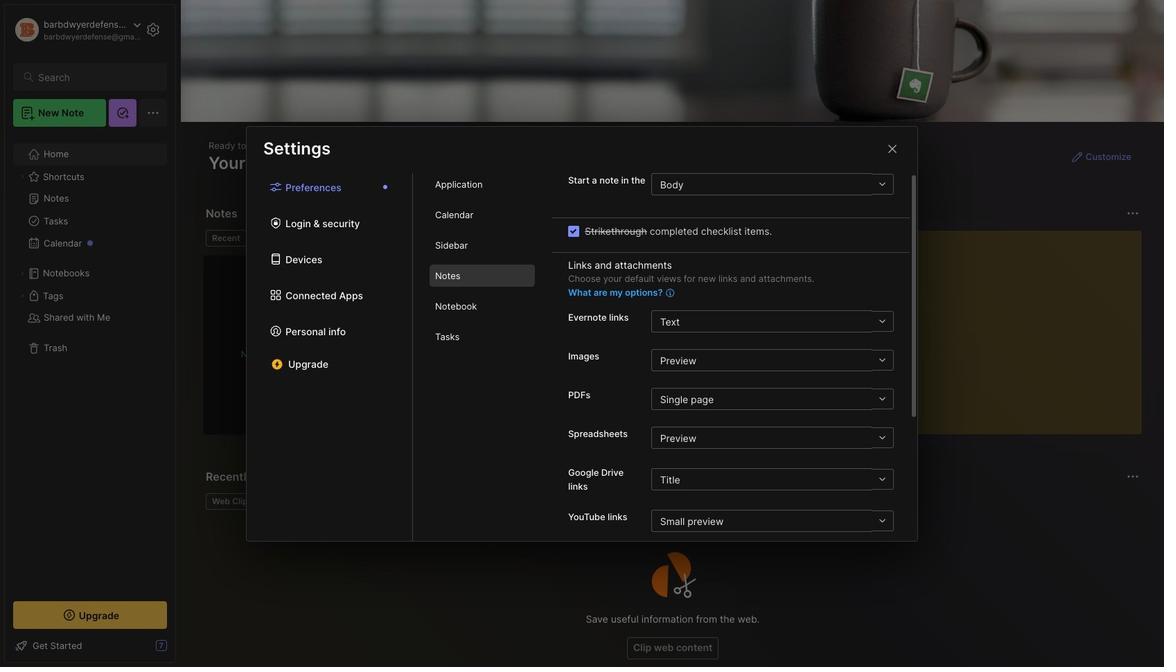 Task type: vqa. For each thing, say whether or not it's contained in the screenshot.
Add tag icon on the left
no



Task type: locate. For each thing, give the bounding box(es) containing it.
Select30 checkbox
[[568, 226, 579, 237]]

Start a new note in the body or title. field
[[651, 173, 894, 195]]

tree inside main element
[[5, 135, 175, 589]]

expand notebooks image
[[18, 270, 26, 278]]

tab list
[[247, 173, 413, 541], [413, 173, 552, 541], [206, 230, 819, 247]]

none search field inside main element
[[38, 69, 155, 85]]

None search field
[[38, 69, 155, 85]]

Choose default view option for Spreadsheets field
[[651, 427, 894, 449]]

Start writing… text field
[[853, 231, 1142, 424]]

tree
[[5, 135, 175, 589]]

Choose default view option for YouTube links field
[[651, 510, 894, 532]]

Choose default view option for Google Drive links field
[[651, 469, 894, 491]]

tab
[[430, 173, 535, 195], [430, 204, 535, 226], [206, 230, 247, 247], [252, 230, 308, 247], [430, 234, 535, 256], [430, 265, 535, 287], [430, 295, 535, 317], [430, 326, 535, 348], [206, 494, 259, 510]]



Task type: describe. For each thing, give the bounding box(es) containing it.
main element
[[0, 0, 180, 667]]

Choose default view option for PDFs field
[[651, 388, 894, 410]]

Choose default view option for Evernote links field
[[651, 311, 894, 333]]

close image
[[884, 140, 901, 157]]

Choose default view option for Images field
[[651, 349, 894, 372]]

expand tags image
[[18, 292, 26, 300]]

Search text field
[[38, 71, 155, 84]]

settings image
[[145, 21, 161, 38]]



